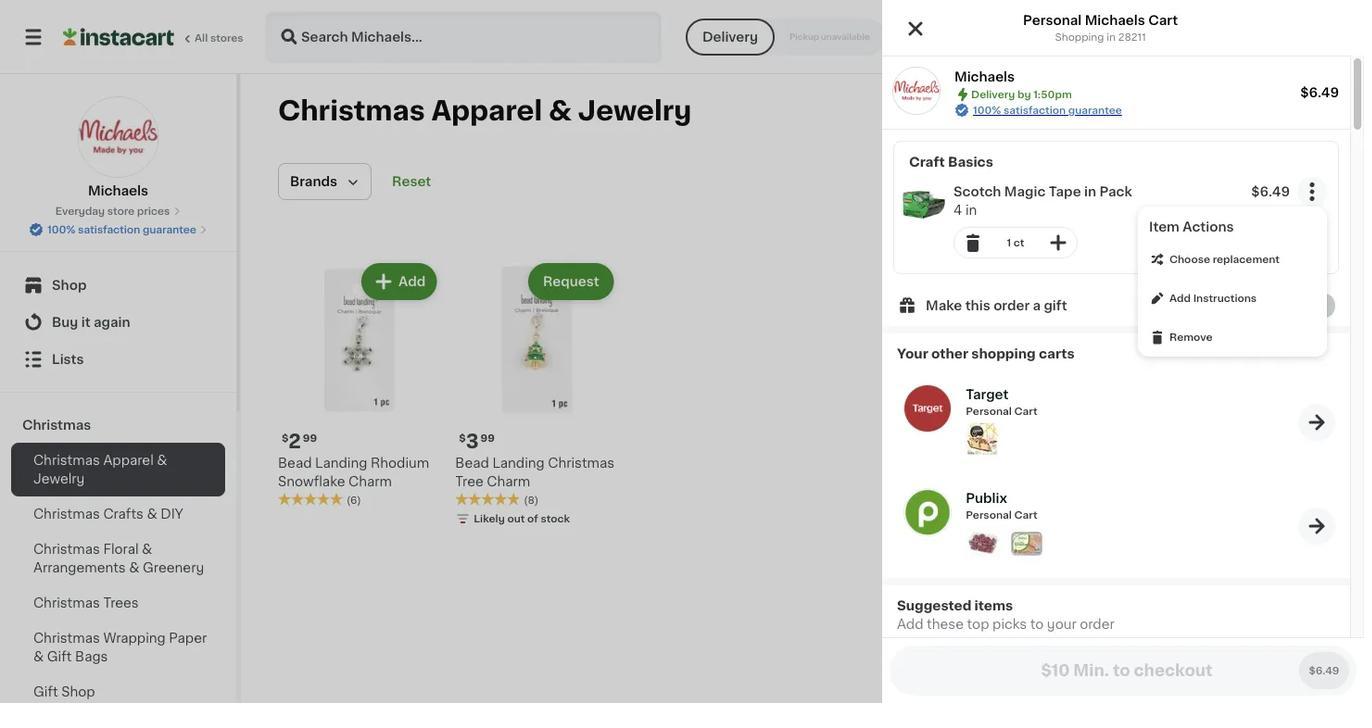 Task type: locate. For each thing, give the bounding box(es) containing it.
in
[[1107, 32, 1116, 42], [1085, 185, 1097, 198], [966, 204, 977, 217]]

gift inside christmas wrapping paper & gift bags
[[47, 651, 72, 664]]

0 vertical spatial 1:50pm
[[1191, 30, 1244, 44]]

1 product group from the left
[[278, 260, 441, 508]]

christmas inside "link"
[[33, 597, 100, 610]]

&
[[549, 98, 572, 124], [157, 454, 167, 467], [147, 508, 157, 521], [142, 543, 152, 556], [129, 562, 140, 575], [33, 651, 44, 664]]

2 horizontal spatial add
[[1170, 293, 1191, 304]]

by
[[1170, 30, 1188, 44], [1018, 89, 1031, 100]]

2 go to cart element from the top
[[1299, 508, 1336, 545]]

0 horizontal spatial michaels
[[88, 184, 148, 197]]

billingsley
[[968, 30, 1042, 44]]

in left 28211
[[1107, 32, 1116, 42]]

2 charm from the left
[[487, 475, 530, 488]]

2
[[289, 432, 301, 451]]

1 vertical spatial go to cart element
[[1299, 508, 1336, 545]]

2 horizontal spatial in
[[1107, 32, 1116, 42]]

100% satisfaction guarantee down "road"
[[973, 105, 1122, 115]]

add for add
[[399, 275, 426, 288]]

everyday store prices
[[55, 206, 170, 216]]

stock
[[541, 514, 570, 524]]

99 for 3
[[481, 433, 495, 443]]

0 horizontal spatial 1:50pm
[[1034, 89, 1072, 100]]

1 vertical spatial order
[[1080, 618, 1115, 631]]

2 horizontal spatial michaels
[[1085, 14, 1145, 27]]

0 horizontal spatial satisfaction
[[78, 225, 140, 235]]

99 for 2
[[303, 433, 317, 443]]

christmas floral & arrangements & greenery
[[33, 543, 204, 575]]

personal inside target personal cart
[[966, 406, 1012, 417]]

magic
[[1005, 185, 1046, 198]]

charm up (6)
[[349, 475, 392, 488]]

2 vertical spatial personal
[[966, 510, 1012, 520]]

arrangements
[[33, 562, 126, 575]]

landing inside bead landing rhodium snowflake charm
[[315, 456, 367, 469]]

gift
[[47, 651, 72, 664], [33, 686, 58, 699]]

1 vertical spatial add
[[1170, 293, 1191, 304]]

again
[[94, 316, 130, 329]]

1 vertical spatial in
[[1085, 185, 1097, 198]]

530
[[937, 30, 965, 44]]

apparel
[[431, 98, 542, 124], [103, 454, 154, 467]]

product group
[[278, 260, 441, 508], [455, 260, 618, 530]]

in right 4
[[966, 204, 977, 217]]

bags
[[75, 651, 108, 664]]

2 horizontal spatial delivery
[[1107, 30, 1166, 44]]

christmas crafts & diy
[[33, 508, 183, 521]]

0 horizontal spatial delivery by 1:50pm
[[971, 89, 1072, 100]]

0 vertical spatial christmas apparel & jewelry
[[278, 98, 692, 124]]

2 vertical spatial add
[[897, 618, 924, 631]]

order left a
[[994, 299, 1030, 312]]

bead down 2
[[278, 456, 312, 469]]

other
[[932, 348, 969, 361]]

0 vertical spatial 100% satisfaction guarantee
[[973, 105, 1122, 115]]

1 vertical spatial michaels
[[955, 70, 1015, 83]]

request button
[[530, 265, 612, 298]]

0 vertical spatial go to cart element
[[1299, 404, 1336, 441]]

reset
[[392, 175, 431, 188]]

go to cart element for target
[[1299, 404, 1336, 441]]

charm for 3
[[487, 475, 530, 488]]

0 vertical spatial guarantee
[[1069, 105, 1122, 115]]

$ inside $ 3 99
[[459, 433, 466, 443]]

99 inside $ 3 99
[[481, 433, 495, 443]]

None field
[[1298, 177, 1327, 207]]

99 right 2
[[303, 433, 317, 443]]

100% satisfaction guarantee down store
[[47, 225, 196, 235]]

shop down bags at left bottom
[[61, 686, 95, 699]]

guarantee
[[1069, 105, 1122, 115], [143, 225, 196, 235]]

100% satisfaction guarantee inside 100% satisfaction guarantee button
[[47, 225, 196, 235]]

landing up the snowflake
[[315, 456, 367, 469]]

christmas inside christmas apparel & jewelry
[[33, 454, 100, 467]]

gift left bags at left bottom
[[47, 651, 72, 664]]

personal down target
[[966, 406, 1012, 417]]

item
[[1149, 221, 1180, 234]]

personal up "road"
[[1023, 14, 1082, 27]]

add instructions option
[[1138, 279, 1327, 318]]

personal michaels cart shopping in 28211
[[1023, 14, 1178, 42]]

shop
[[52, 279, 87, 292], [61, 686, 95, 699]]

this
[[966, 299, 991, 312]]

1 go to cart element from the top
[[1299, 404, 1336, 441]]

christmas crafts & diy link
[[11, 497, 225, 532]]

christmas
[[278, 98, 425, 124], [22, 419, 91, 432], [33, 454, 100, 467], [548, 456, 615, 469], [33, 508, 100, 521], [33, 543, 100, 556], [33, 597, 100, 610], [33, 632, 100, 645]]

cart inside personal michaels cart shopping in 28211
[[1149, 14, 1178, 27]]

1 $ from the left
[[282, 433, 289, 443]]

0 vertical spatial add
[[399, 275, 426, 288]]

craft
[[909, 156, 945, 169]]

target personal cart
[[966, 388, 1038, 417]]

99 inside $ 2 99
[[303, 433, 317, 443]]

0 horizontal spatial product group
[[278, 260, 441, 508]]

$ inside $ 2 99
[[282, 433, 289, 443]]

christmas apparel & jewelry
[[278, 98, 692, 124], [33, 454, 167, 486]]

these
[[927, 618, 964, 631]]

shopping
[[1055, 32, 1104, 42]]

bead inside bead landing rhodium snowflake charm
[[278, 456, 312, 469]]

craft basics
[[909, 156, 994, 169]]

0 vertical spatial order
[[994, 299, 1030, 312]]

order right your
[[1080, 618, 1115, 631]]

in right the tape
[[1085, 185, 1097, 198]]

0 horizontal spatial $
[[282, 433, 289, 443]]

1 horizontal spatial apparel
[[431, 98, 542, 124]]

$ for 3
[[459, 433, 466, 443]]

suggested
[[897, 600, 972, 613]]

1 vertical spatial jewelry
[[33, 473, 85, 486]]

bead up tree
[[455, 456, 489, 469]]

0 horizontal spatial charm
[[349, 475, 392, 488]]

delivery inside delivery by 1:50pm link
[[1107, 30, 1166, 44]]

0 horizontal spatial guarantee
[[143, 225, 196, 235]]

scotch magic tape in pack image
[[902, 183, 946, 227]]

1 horizontal spatial 99
[[481, 433, 495, 443]]

1 vertical spatial delivery by 1:50pm
[[971, 89, 1072, 100]]

1 vertical spatial gift
[[33, 686, 58, 699]]

100% up basics
[[973, 105, 1001, 115]]

jewelry
[[578, 98, 692, 124], [33, 473, 85, 486]]

99 right 3
[[481, 433, 495, 443]]

0 vertical spatial $6.49
[[1301, 86, 1339, 99]]

1 vertical spatial by
[[1018, 89, 1031, 100]]

0 vertical spatial shop
[[52, 279, 87, 292]]

order
[[994, 299, 1030, 312], [1080, 618, 1115, 631]]

0 vertical spatial in
[[1107, 32, 1116, 42]]

1 vertical spatial 100%
[[47, 225, 76, 235]]

add inside "button"
[[399, 275, 426, 288]]

christmas floral & arrangements & greenery link
[[11, 532, 225, 586]]

2 landing from the left
[[493, 456, 545, 469]]

buy it again link
[[11, 304, 225, 341]]

gift shop
[[33, 686, 95, 699]]

actions
[[1183, 221, 1234, 234]]

add instructions
[[1170, 293, 1257, 304]]

personal for target
[[966, 406, 1012, 417]]

0 vertical spatial cart
[[1149, 14, 1178, 27]]

0 horizontal spatial 100% satisfaction guarantee
[[47, 225, 196, 235]]

satisfaction down everyday store prices
[[78, 225, 140, 235]]

1 vertical spatial apparel
[[103, 454, 154, 467]]

your
[[897, 348, 929, 361]]

1 vertical spatial cart
[[1015, 406, 1038, 417]]

1 horizontal spatial bead
[[455, 456, 489, 469]]

1:50pm right 28211
[[1191, 30, 1244, 44]]

0 horizontal spatial landing
[[315, 456, 367, 469]]

charm up (8)
[[487, 475, 530, 488]]

cart for target
[[1015, 406, 1038, 417]]

1 vertical spatial personal
[[966, 406, 1012, 417]]

1 charm from the left
[[349, 475, 392, 488]]

530 billingsley road button
[[907, 11, 1083, 63]]

gift down christmas wrapping paper & gift bags link
[[33, 686, 58, 699]]

guarantee down prices
[[143, 225, 196, 235]]

0 horizontal spatial bead
[[278, 456, 312, 469]]

1 landing from the left
[[315, 456, 367, 469]]

3
[[466, 432, 479, 451]]

michaels up 28211
[[1085, 14, 1145, 27]]

None search field
[[265, 11, 662, 63]]

1 horizontal spatial by
[[1170, 30, 1188, 44]]

your other shopping carts
[[897, 348, 1075, 361]]

charm inside bead landing christmas tree charm
[[487, 475, 530, 488]]

100% satisfaction guarantee
[[973, 105, 1122, 115], [47, 225, 196, 235]]

greenery
[[143, 562, 204, 575]]

landing inside bead landing christmas tree charm
[[493, 456, 545, 469]]

add inside option
[[1170, 293, 1191, 304]]

christmas link
[[11, 408, 225, 443]]

landing up (8)
[[493, 456, 545, 469]]

michaels down 530 billingsley road popup button
[[955, 70, 1015, 83]]

1 horizontal spatial jewelry
[[578, 98, 692, 124]]

2 vertical spatial cart
[[1015, 510, 1038, 520]]

1 vertical spatial guarantee
[[143, 225, 196, 235]]

cart inside publix personal cart
[[1015, 510, 1038, 520]]

landing for 2
[[315, 456, 367, 469]]

99
[[303, 433, 317, 443], [481, 433, 495, 443]]

personal
[[1023, 14, 1082, 27], [966, 406, 1012, 417], [966, 510, 1012, 520]]

personal down publix
[[966, 510, 1012, 520]]

$6.49
[[1301, 86, 1339, 99], [1252, 185, 1290, 198]]

$ up tree
[[459, 433, 466, 443]]

0 vertical spatial satisfaction
[[1004, 105, 1066, 115]]

lists link
[[11, 341, 225, 378]]

1 vertical spatial $6.49
[[1252, 185, 1290, 198]]

add
[[399, 275, 426, 288], [1170, 293, 1191, 304], [897, 618, 924, 631]]

lists
[[52, 353, 84, 366]]

by right 28211
[[1170, 30, 1188, 44]]

0 vertical spatial personal
[[1023, 14, 1082, 27]]

target
[[966, 388, 1009, 401]]

$ up the snowflake
[[282, 433, 289, 443]]

remove option
[[1138, 318, 1327, 357]]

2 vertical spatial michaels
[[88, 184, 148, 197]]

1 vertical spatial 100% satisfaction guarantee
[[47, 225, 196, 235]]

0 horizontal spatial order
[[994, 299, 1030, 312]]

1 horizontal spatial order
[[1080, 618, 1115, 631]]

1 horizontal spatial product group
[[455, 260, 618, 530]]

delivery by 1:50pm
[[1107, 30, 1244, 44], [971, 89, 1072, 100]]

1:50pm up '100% satisfaction guarantee' link
[[1034, 89, 1072, 100]]

by up '100% satisfaction guarantee' link
[[1018, 89, 1031, 100]]

everyday store prices link
[[55, 204, 181, 219]]

1 99 from the left
[[303, 433, 317, 443]]

1 horizontal spatial michaels
[[955, 70, 1015, 83]]

shop up buy
[[52, 279, 87, 292]]

0 vertical spatial michaels
[[1085, 14, 1145, 27]]

to
[[1031, 618, 1044, 631]]

1 horizontal spatial add
[[897, 618, 924, 631]]

0 horizontal spatial 99
[[303, 433, 317, 443]]

delivery inside delivery button
[[703, 31, 758, 44]]

bead for 3
[[455, 456, 489, 469]]

0 horizontal spatial apparel
[[103, 454, 154, 467]]

publix
[[966, 492, 1007, 505]]

2 bead from the left
[[455, 456, 489, 469]]

1 ct
[[1007, 238, 1025, 248]]

1 horizontal spatial delivery by 1:50pm
[[1107, 30, 1244, 44]]

guarantee down shopping
[[1069, 105, 1122, 115]]

buy
[[52, 316, 78, 329]]

0 horizontal spatial $6.49
[[1252, 185, 1290, 198]]

everyday
[[55, 206, 105, 216]]

product group
[[895, 175, 1339, 357]]

remove scotch magic tape in pack image
[[962, 232, 984, 254]]

charm inside bead landing rhodium snowflake charm
[[349, 475, 392, 488]]

1 horizontal spatial $
[[459, 433, 466, 443]]

0 horizontal spatial 100%
[[47, 225, 76, 235]]

0 vertical spatial 100%
[[973, 105, 1001, 115]]

1 horizontal spatial delivery
[[971, 89, 1015, 100]]

1 vertical spatial christmas apparel & jewelry
[[33, 454, 167, 486]]

cart
[[1149, 14, 1178, 27], [1015, 406, 1038, 417], [1015, 510, 1038, 520]]

go to cart element
[[1299, 404, 1336, 441], [1299, 508, 1336, 545]]

all stores link
[[63, 11, 245, 63]]

2 product group from the left
[[455, 260, 618, 530]]

bead for 2
[[278, 456, 312, 469]]

100% inside button
[[47, 225, 76, 235]]

0 vertical spatial gift
[[47, 651, 72, 664]]

christmas inside the christmas floral & arrangements & greenery
[[33, 543, 100, 556]]

michaels up everyday store prices link
[[88, 184, 148, 197]]

all
[[195, 33, 208, 43]]

4
[[954, 204, 963, 217]]

bead inside bead landing christmas tree charm
[[455, 456, 489, 469]]

michaels inside personal michaels cart shopping in 28211
[[1085, 14, 1145, 27]]

2 99 from the left
[[481, 433, 495, 443]]

cart inside target personal cart
[[1015, 406, 1038, 417]]

0 horizontal spatial christmas apparel & jewelry
[[33, 454, 167, 486]]

none field inside product group
[[1298, 177, 1327, 207]]

top
[[967, 618, 990, 631]]

1 bead from the left
[[278, 456, 312, 469]]

1 horizontal spatial satisfaction
[[1004, 105, 1066, 115]]

rhodium
[[371, 456, 429, 469]]

1 horizontal spatial landing
[[493, 456, 545, 469]]

2 $ from the left
[[459, 433, 466, 443]]

personal inside publix personal cart
[[966, 510, 1012, 520]]

100% down everyday
[[47, 225, 76, 235]]

item actions
[[1149, 221, 1234, 234]]

0 horizontal spatial delivery
[[703, 31, 758, 44]]

0 horizontal spatial jewelry
[[33, 473, 85, 486]]

michaels link
[[77, 96, 159, 200]]

satisfaction down 530 billingsley road
[[1004, 105, 1066, 115]]

2 vertical spatial in
[[966, 204, 977, 217]]

1 horizontal spatial charm
[[487, 475, 530, 488]]

0 horizontal spatial add
[[399, 275, 426, 288]]

1 vertical spatial satisfaction
[[78, 225, 140, 235]]

1 horizontal spatial 100%
[[973, 105, 1001, 115]]



Task type: vqa. For each thing, say whether or not it's contained in the screenshot.
rightmost 39
no



Task type: describe. For each thing, give the bounding box(es) containing it.
1 vertical spatial 1:50pm
[[1034, 89, 1072, 100]]

store
[[107, 206, 135, 216]]

guarantee inside button
[[143, 225, 196, 235]]

replacement
[[1213, 254, 1280, 265]]

christmas wrapping paper & gift bags link
[[11, 621, 225, 675]]

all stores
[[195, 33, 243, 43]]

1 horizontal spatial guarantee
[[1069, 105, 1122, 115]]

shop link
[[11, 267, 225, 304]]

out
[[507, 514, 525, 524]]

$6.49 inside product group
[[1252, 185, 1290, 198]]

delivery by 1:50pm link
[[1077, 26, 1244, 48]]

bead landing rhodium snowflake charm
[[278, 456, 429, 488]]

1 horizontal spatial christmas apparel & jewelry
[[278, 98, 692, 124]]

tree
[[455, 475, 484, 488]]

personal inside personal michaels cart shopping in 28211
[[1023, 14, 1082, 27]]

likely out of stock
[[474, 514, 570, 524]]

1 horizontal spatial in
[[1085, 185, 1097, 198]]

road
[[1046, 30, 1083, 44]]

instructions
[[1194, 293, 1257, 304]]

$ 2 99
[[282, 432, 317, 451]]

remove
[[1170, 332, 1213, 343]]

scotch magic tape in pack 4 in
[[954, 185, 1133, 217]]

gift shop link
[[11, 675, 225, 704]]

cart for personal
[[1149, 14, 1178, 27]]

gift
[[1044, 299, 1067, 312]]

satisfaction inside button
[[78, 225, 140, 235]]

1 horizontal spatial 1:50pm
[[1191, 30, 1244, 44]]

0 vertical spatial by
[[1170, 30, 1188, 44]]

add button
[[363, 265, 435, 298]]

100% satisfaction guarantee link
[[973, 103, 1122, 118]]

wrapping
[[103, 632, 166, 645]]

carts
[[1039, 348, 1075, 361]]

choose replacement
[[1170, 254, 1280, 265]]

in inside personal michaels cart shopping in 28211
[[1107, 32, 1116, 42]]

0 horizontal spatial in
[[966, 204, 977, 217]]

christmas inside bead landing christmas tree charm
[[548, 456, 615, 469]]

floral
[[103, 543, 139, 556]]

landing for 3
[[493, 456, 545, 469]]

likely
[[474, 514, 505, 524]]

picks
[[993, 618, 1027, 631]]

a
[[1033, 299, 1041, 312]]

add for add instructions
[[1170, 293, 1191, 304]]

cart for publix
[[1015, 510, 1038, 520]]

christmas trees link
[[11, 586, 225, 621]]

0 vertical spatial delivery by 1:50pm
[[1107, 30, 1244, 44]]

increment quantity of scotch magic tape in pack image
[[1047, 232, 1070, 254]]

& inside christmas wrapping paper & gift bags
[[33, 651, 44, 664]]

ct
[[1014, 238, 1025, 248]]

1 vertical spatial shop
[[61, 686, 95, 699]]

(8)
[[524, 495, 539, 506]]

scotch
[[954, 185, 1002, 198]]

go to cart element for publix
[[1299, 508, 1336, 545]]

add inside suggested items add these top picks to your order
[[897, 618, 924, 631]]

items
[[975, 600, 1013, 613]]

basics
[[948, 156, 994, 169]]

christmas trees
[[33, 597, 139, 610]]

michaels logo image
[[77, 96, 159, 178]]

your
[[1047, 618, 1077, 631]]

make
[[926, 299, 962, 312]]

0 horizontal spatial by
[[1018, 89, 1031, 100]]

go to cart image
[[1306, 515, 1328, 538]]

(6)
[[347, 495, 361, 505]]

michaels image
[[894, 68, 940, 114]]

trees
[[103, 597, 139, 610]]

delivery button
[[686, 19, 775, 56]]

crafts
[[103, 508, 144, 521]]

28211
[[1119, 32, 1146, 42]]

0 vertical spatial apparel
[[431, 98, 542, 124]]

charm for 2
[[349, 475, 392, 488]]

suggested items add these top picks to your order
[[897, 600, 1115, 631]]

items in cart element
[[966, 527, 1044, 564]]

of
[[528, 514, 538, 524]]

reset button
[[387, 163, 437, 200]]

0 vertical spatial jewelry
[[578, 98, 692, 124]]

just bare boneless skinless chicken breast fillets image
[[1011, 527, 1044, 560]]

diy
[[161, 508, 183, 521]]

1 horizontal spatial 100% satisfaction guarantee
[[973, 105, 1122, 115]]

christmas apparel & jewelry link
[[11, 443, 225, 497]]

pack
[[1100, 185, 1133, 198]]

scotch magic tape in pack button
[[954, 183, 1230, 201]]

product group containing 2
[[278, 260, 441, 508]]

choose
[[1170, 254, 1211, 265]]

edwards® turtle pie image
[[966, 423, 999, 456]]

request
[[543, 275, 599, 288]]

personal for publix
[[966, 510, 1012, 520]]

100% satisfaction guarantee button
[[29, 219, 208, 237]]

bead landing christmas tree charm
[[455, 456, 615, 488]]

prices
[[137, 206, 170, 216]]

1
[[1007, 238, 1011, 248]]

service type group
[[686, 19, 885, 56]]

go to cart image
[[1306, 412, 1328, 434]]

product group containing 3
[[455, 260, 618, 530]]

order inside suggested items add these top picks to your order
[[1080, 618, 1115, 631]]

shopping
[[972, 348, 1036, 361]]

$ 3 99
[[459, 432, 495, 451]]

$ for 2
[[282, 433, 289, 443]]

snowflake
[[278, 475, 345, 488]]

tape
[[1049, 185, 1081, 198]]

strawberries image
[[966, 527, 999, 560]]

instacart logo image
[[63, 26, 174, 48]]

1 horizontal spatial $6.49
[[1301, 86, 1339, 99]]

it
[[81, 316, 91, 329]]

paper
[[169, 632, 207, 645]]

make this order a gift
[[926, 299, 1067, 312]]

christmas wrapping paper & gift bags
[[33, 632, 207, 664]]

item actions list box
[[1138, 207, 1327, 357]]

christmas inside christmas wrapping paper & gift bags
[[33, 632, 100, 645]]

choose replacement option
[[1138, 240, 1327, 279]]



